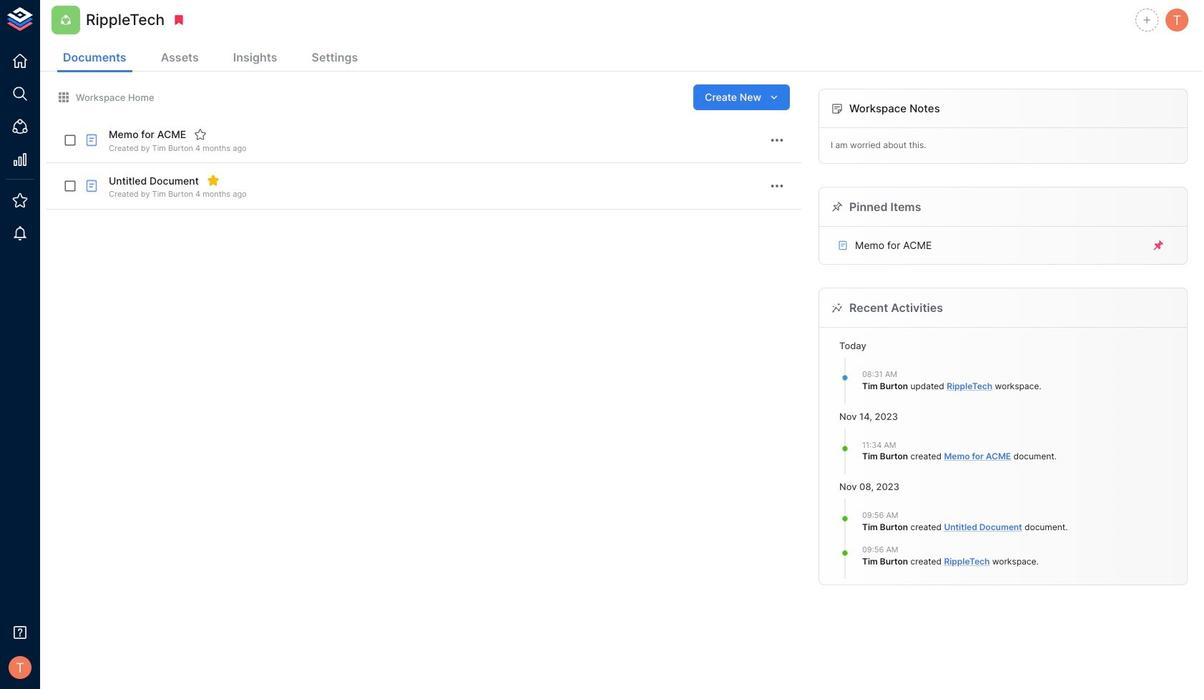 Task type: locate. For each thing, give the bounding box(es) containing it.
remove bookmark image
[[173, 14, 186, 26]]

remove favorite image
[[207, 174, 220, 187]]

favorite image
[[194, 128, 207, 141]]



Task type: describe. For each thing, give the bounding box(es) containing it.
unpin image
[[1153, 239, 1166, 252]]



Task type: vqa. For each thing, say whether or not it's contained in the screenshot.
Bookmark image
no



